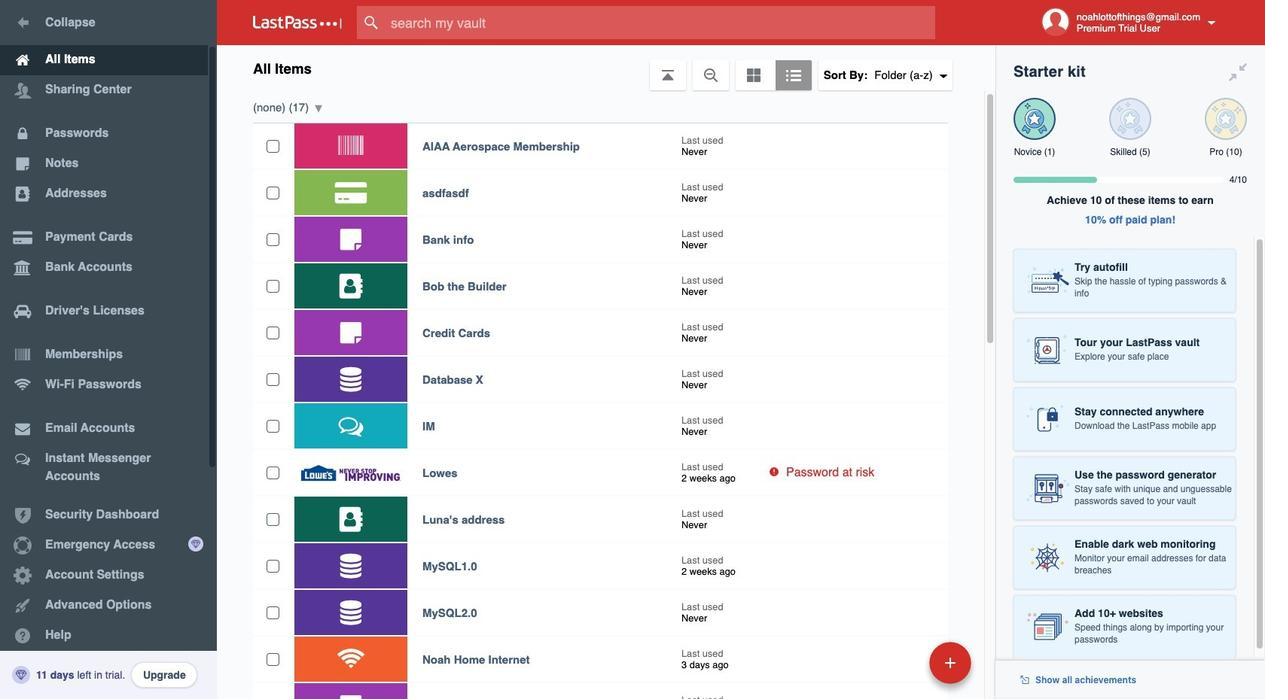 Task type: locate. For each thing, give the bounding box(es) containing it.
search my vault text field
[[357, 6, 959, 39]]

lastpass image
[[253, 16, 342, 29]]

new item navigation
[[826, 638, 981, 700]]

vault options navigation
[[217, 45, 996, 90]]

Search search field
[[357, 6, 959, 39]]

main navigation navigation
[[0, 0, 217, 700]]



Task type: describe. For each thing, give the bounding box(es) containing it.
new item element
[[826, 642, 977, 685]]



